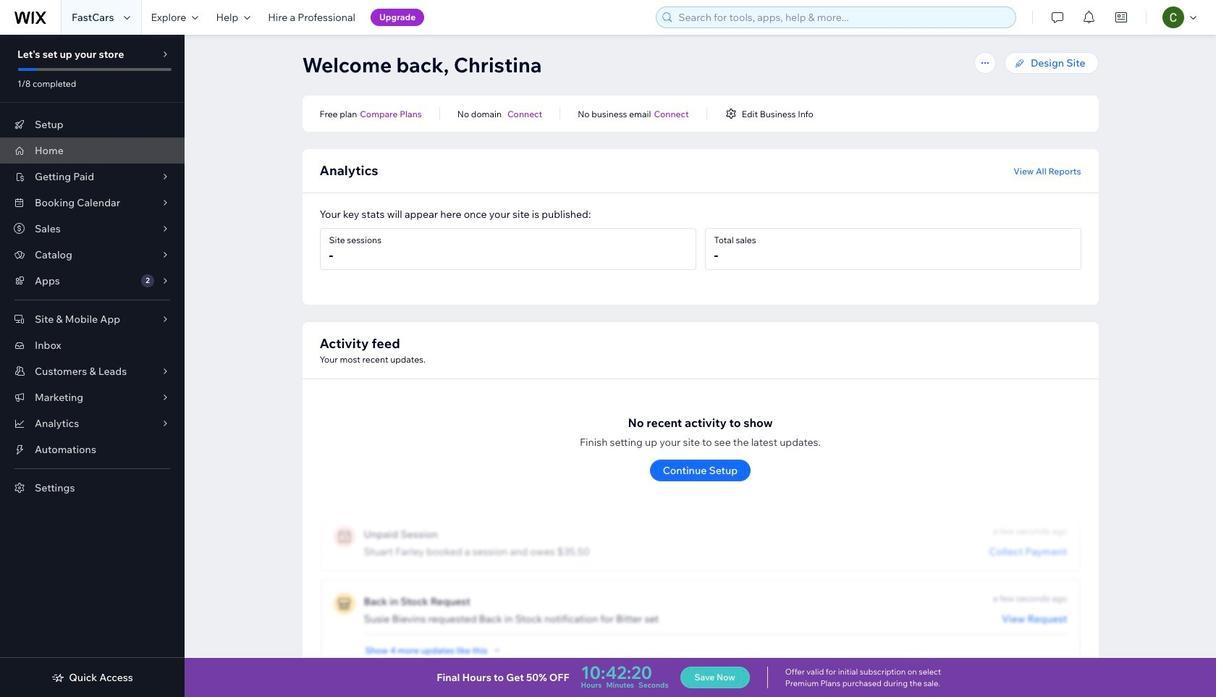 Task type: vqa. For each thing, say whether or not it's contained in the screenshot.
Sidebar ELEMENT
yes



Task type: locate. For each thing, give the bounding box(es) containing it.
Search for tools, apps, help & more... field
[[674, 7, 1012, 28]]

sidebar element
[[0, 35, 185, 697]]



